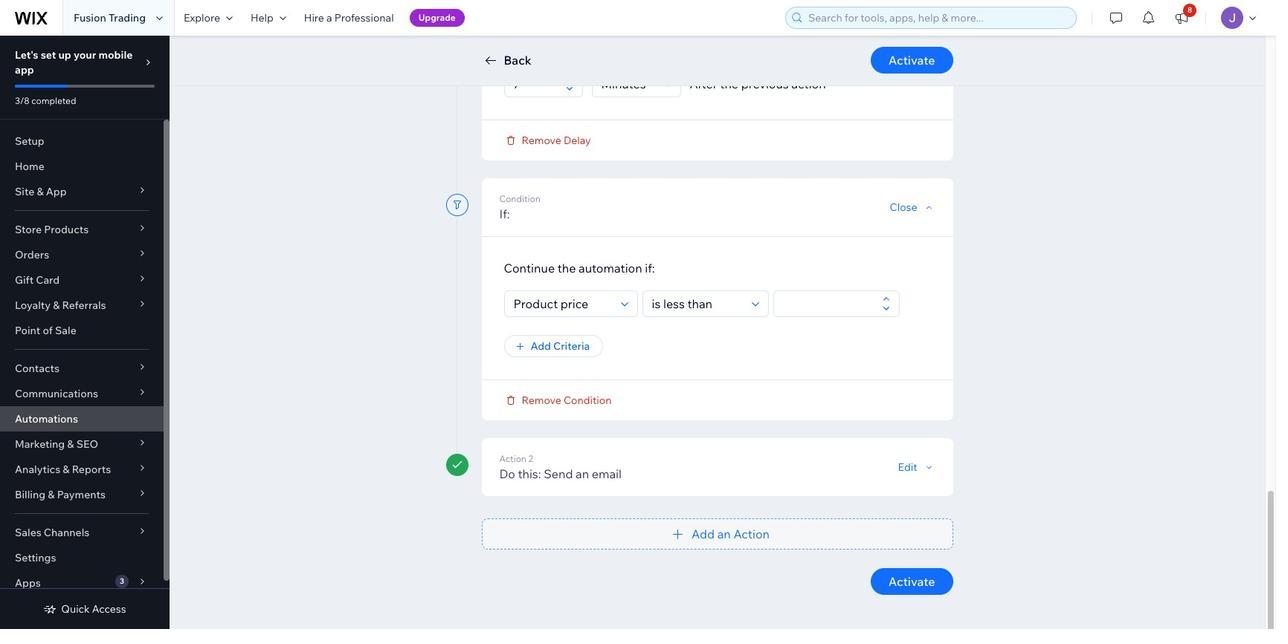 Task type: locate. For each thing, give the bounding box(es) containing it.
condition up 'if:'
[[499, 193, 540, 204]]

0 vertical spatial add
[[531, 340, 551, 353]]

condition
[[499, 193, 540, 204], [564, 394, 612, 407]]

0 horizontal spatial an
[[576, 467, 589, 482]]

0 horizontal spatial action
[[718, 41, 753, 55]]

remove delay button
[[504, 134, 591, 147]]

1 horizontal spatial add
[[692, 527, 715, 542]]

back button
[[482, 51, 532, 69]]

automations link
[[0, 407, 164, 432]]

channels
[[44, 527, 90, 540]]

edit button
[[898, 461, 935, 474]]

hire
[[304, 11, 324, 25]]

the up select criteria field
[[558, 261, 576, 276]]

activate
[[889, 53, 935, 68], [889, 575, 935, 589]]

None number field
[[509, 71, 561, 96]]

upgrade button
[[410, 9, 465, 27]]

0 vertical spatial the
[[644, 41, 662, 55]]

an inside action 2 do this: send an email
[[576, 467, 589, 482]]

card
[[36, 274, 60, 287]]

analytics
[[15, 463, 60, 477]]

quick access button
[[43, 603, 126, 617]]

activate for second the activate button from the top of the page
[[889, 575, 935, 589]]

payments
[[57, 489, 106, 502]]

2 activate from the top
[[889, 575, 935, 589]]

1 vertical spatial add
[[692, 527, 715, 542]]

2
[[529, 453, 533, 464]]

point of sale link
[[0, 318, 164, 344]]

choose when to perform the following action
[[504, 41, 753, 55]]

send
[[544, 467, 573, 482]]

professional
[[335, 11, 394, 25]]

let's set up your mobile app
[[15, 48, 133, 77]]

1 vertical spatial activate button
[[871, 569, 953, 595]]

Search for tools, apps, help & more... field
[[804, 7, 1072, 28]]

& right billing at the left of page
[[48, 489, 55, 502]]

action inside button
[[734, 527, 770, 542]]

trading
[[109, 11, 146, 25]]

an inside button
[[717, 527, 731, 542]]

0 horizontal spatial add
[[531, 340, 551, 353]]

& inside dropdown button
[[67, 438, 74, 451]]

sales
[[15, 527, 41, 540]]

1 vertical spatial activate
[[889, 575, 935, 589]]

0 horizontal spatial action
[[499, 453, 527, 464]]

1 horizontal spatial condition
[[564, 394, 612, 407]]

sidebar element
[[0, 36, 170, 630]]

gift card button
[[0, 268, 164, 293]]

remove
[[522, 134, 561, 147], [522, 394, 561, 407]]

remove for continue
[[522, 394, 561, 407]]

upgrade
[[418, 12, 456, 23]]

& left reports
[[63, 463, 70, 477]]

quick access
[[61, 603, 126, 617]]

remove left delay
[[522, 134, 561, 147]]

an
[[576, 467, 589, 482], [717, 527, 731, 542]]

None field
[[597, 71, 659, 96], [647, 291, 747, 316], [597, 71, 659, 96], [647, 291, 747, 316]]

1 vertical spatial condition
[[564, 394, 612, 407]]

close button
[[890, 200, 935, 214]]

the right perform
[[644, 41, 662, 55]]

0 horizontal spatial the
[[558, 261, 576, 276]]

email
[[592, 467, 622, 482]]

explore
[[184, 11, 220, 25]]

marketing & seo
[[15, 438, 98, 451]]

&
[[37, 185, 44, 199], [53, 299, 60, 312], [67, 438, 74, 451], [63, 463, 70, 477], [48, 489, 55, 502]]

2 remove from the top
[[522, 394, 561, 407]]

sale
[[55, 324, 76, 338]]

the for continue the automation if:
[[558, 261, 576, 276]]

1 vertical spatial action
[[792, 76, 826, 91]]

1 vertical spatial remove
[[522, 394, 561, 407]]

0 vertical spatial activate button
[[871, 47, 953, 74]]

0 vertical spatial activate
[[889, 53, 935, 68]]

gift card
[[15, 274, 60, 287]]

1 vertical spatial an
[[717, 527, 731, 542]]

condition down criteria
[[564, 394, 612, 407]]

0 vertical spatial remove
[[522, 134, 561, 147]]

1 activate from the top
[[889, 53, 935, 68]]

store products
[[15, 223, 89, 237]]

sales channels button
[[0, 521, 164, 546]]

1 horizontal spatial action
[[734, 527, 770, 542]]

if:
[[499, 206, 510, 221]]

0 vertical spatial an
[[576, 467, 589, 482]]

action right previous
[[792, 76, 826, 91]]

add
[[531, 340, 551, 353], [692, 527, 715, 542]]

the
[[644, 41, 662, 55], [720, 76, 739, 91], [558, 261, 576, 276]]

0 horizontal spatial condition
[[499, 193, 540, 204]]

the for after the previous action
[[720, 76, 739, 91]]

& for site
[[37, 185, 44, 199]]

2 horizontal spatial the
[[720, 76, 739, 91]]

0 vertical spatial action
[[718, 41, 753, 55]]

1 horizontal spatial the
[[644, 41, 662, 55]]

choose
[[504, 41, 546, 55]]

gift
[[15, 274, 34, 287]]

site
[[15, 185, 34, 199]]

marketing & seo button
[[0, 432, 164, 457]]

app
[[15, 63, 34, 77]]

& right the loyalty at the left top of page
[[53, 299, 60, 312]]

fusion
[[74, 11, 106, 25]]

activate for 2nd the activate button from the bottom of the page
[[889, 53, 935, 68]]

let's
[[15, 48, 38, 62]]

remove down add criteria button
[[522, 394, 561, 407]]

1 remove from the top
[[522, 134, 561, 147]]

& inside dropdown button
[[37, 185, 44, 199]]

2 vertical spatial the
[[558, 261, 576, 276]]

settings
[[15, 552, 56, 565]]

remove for choose
[[522, 134, 561, 147]]

add an action button
[[482, 519, 953, 550]]

& for billing
[[48, 489, 55, 502]]

& left seo
[[67, 438, 74, 451]]

& inside dropdown button
[[48, 489, 55, 502]]

action up after the previous action
[[718, 41, 753, 55]]

& right site
[[37, 185, 44, 199]]

app
[[46, 185, 67, 199]]

previous
[[741, 76, 789, 91]]

the right after at the right of the page
[[720, 76, 739, 91]]

close
[[890, 200, 917, 214]]

set
[[41, 48, 56, 62]]

a
[[327, 11, 332, 25]]

add criteria button
[[504, 335, 603, 357]]

1 horizontal spatial an
[[717, 527, 731, 542]]

home
[[15, 160, 44, 173]]

1 vertical spatial action
[[734, 527, 770, 542]]

loyalty & referrals
[[15, 299, 106, 312]]

3/8 completed
[[15, 95, 76, 106]]

None text field
[[778, 291, 878, 316]]

loyalty & referrals button
[[0, 293, 164, 318]]

0 vertical spatial action
[[499, 453, 527, 464]]

1 vertical spatial the
[[720, 76, 739, 91]]

home link
[[0, 154, 164, 179]]

this:
[[518, 467, 541, 482]]



Task type: vqa. For each thing, say whether or not it's contained in the screenshot.
Sales Channels POPUP BUTTON
yes



Task type: describe. For each thing, give the bounding box(es) containing it.
billing & payments
[[15, 489, 106, 502]]

marketing
[[15, 438, 65, 451]]

continue
[[504, 261, 555, 276]]

setup link
[[0, 129, 164, 154]]

automation
[[579, 261, 642, 276]]

communications
[[15, 387, 98, 401]]

quick
[[61, 603, 90, 617]]

after the previous action
[[690, 76, 826, 91]]

when
[[549, 41, 579, 55]]

orders button
[[0, 242, 164, 268]]

help
[[251, 11, 274, 25]]

add for add an action
[[692, 527, 715, 542]]

communications button
[[0, 382, 164, 407]]

1 activate button from the top
[[871, 47, 953, 74]]

if:
[[645, 261, 655, 276]]

action inside action 2 do this: send an email
[[499, 453, 527, 464]]

add criteria
[[531, 340, 590, 353]]

remove condition
[[522, 394, 612, 407]]

point of sale
[[15, 324, 76, 338]]

help button
[[242, 0, 295, 36]]

& for marketing
[[67, 438, 74, 451]]

add for add criteria
[[531, 340, 551, 353]]

after
[[690, 76, 718, 91]]

products
[[44, 223, 89, 237]]

store
[[15, 223, 42, 237]]

loyalty
[[15, 299, 51, 312]]

edit
[[898, 461, 917, 474]]

automations
[[15, 413, 78, 426]]

mobile
[[98, 48, 133, 62]]

point
[[15, 324, 40, 338]]

action 2 do this: send an email
[[499, 453, 622, 482]]

referrals
[[62, 299, 106, 312]]

analytics & reports button
[[0, 457, 164, 483]]

perform
[[596, 41, 641, 55]]

remove delay
[[522, 134, 591, 147]]

sales channels
[[15, 527, 90, 540]]

3/8
[[15, 95, 29, 106]]

criteria
[[553, 340, 590, 353]]

& for loyalty
[[53, 299, 60, 312]]

continue the automation if:
[[504, 261, 655, 276]]

your
[[74, 48, 96, 62]]

condition if:
[[499, 193, 540, 221]]

delay
[[564, 134, 591, 147]]

3
[[120, 577, 124, 587]]

store products button
[[0, 217, 164, 242]]

hire a professional link
[[295, 0, 403, 36]]

& for analytics
[[63, 463, 70, 477]]

up
[[58, 48, 71, 62]]

hire a professional
[[304, 11, 394, 25]]

contacts
[[15, 362, 59, 376]]

1 horizontal spatial action
[[792, 76, 826, 91]]

add an action
[[692, 527, 770, 542]]

billing & payments button
[[0, 483, 164, 508]]

site & app button
[[0, 179, 164, 205]]

site & app
[[15, 185, 67, 199]]

completed
[[31, 95, 76, 106]]

do
[[499, 467, 515, 482]]

seo
[[76, 438, 98, 451]]

of
[[43, 324, 53, 338]]

8 button
[[1165, 0, 1198, 36]]

0 vertical spatial condition
[[499, 193, 540, 204]]

orders
[[15, 248, 49, 262]]

following
[[665, 41, 716, 55]]

contacts button
[[0, 356, 164, 382]]

fusion trading
[[74, 11, 146, 25]]

Select criteria field
[[509, 291, 616, 316]]

analytics & reports
[[15, 463, 111, 477]]

setup
[[15, 135, 44, 148]]

access
[[92, 603, 126, 617]]

remove condition button
[[504, 394, 612, 407]]

to
[[582, 41, 593, 55]]

billing
[[15, 489, 45, 502]]

8
[[1188, 5, 1192, 15]]

reports
[[72, 463, 111, 477]]

2 activate button from the top
[[871, 569, 953, 595]]

back
[[504, 53, 532, 68]]



